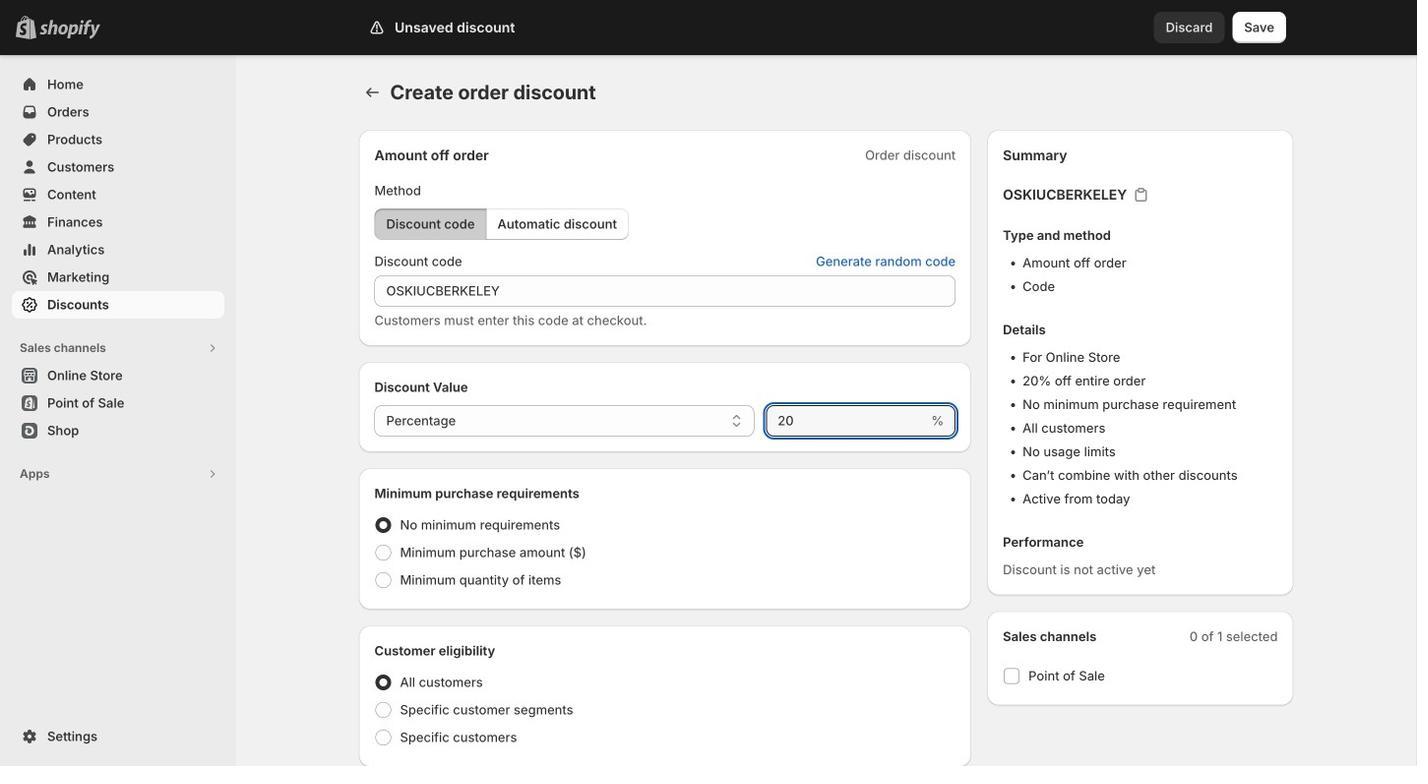 Task type: vqa. For each thing, say whether or not it's contained in the screenshot.
text box
yes



Task type: locate. For each thing, give the bounding box(es) containing it.
None text field
[[375, 276, 956, 307], [766, 406, 928, 437], [375, 276, 956, 307], [766, 406, 928, 437]]



Task type: describe. For each thing, give the bounding box(es) containing it.
shopify image
[[39, 19, 100, 39]]



